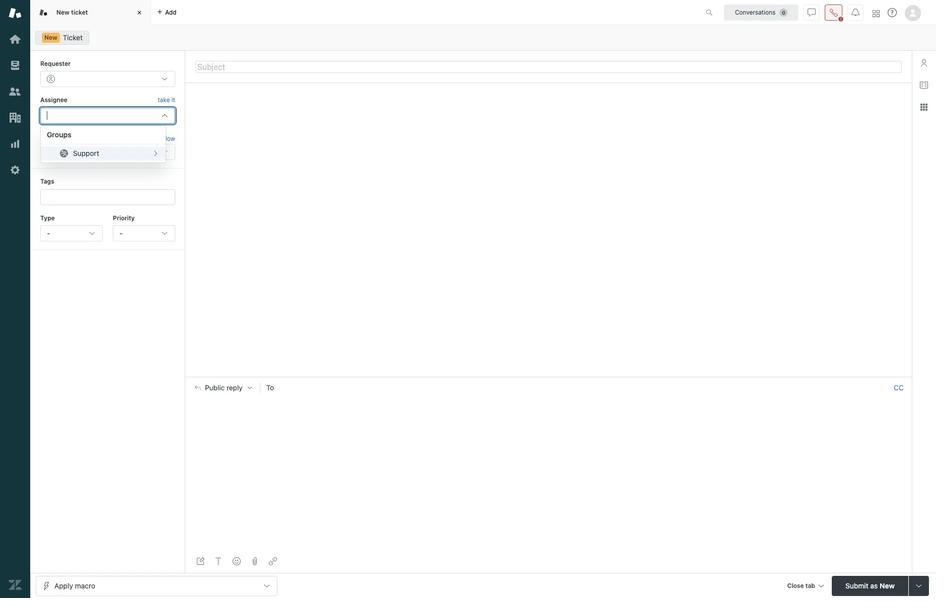 Task type: describe. For each thing, give the bounding box(es) containing it.
get started image
[[9, 33, 22, 46]]

Tags field
[[48, 192, 166, 202]]

submit as new
[[846, 582, 895, 591]]

follow
[[158, 135, 175, 143]]

conversations button
[[724, 4, 799, 20]]

add attachment image
[[251, 558, 259, 566]]

zendesk support image
[[9, 7, 22, 20]]

new for new
[[44, 34, 57, 41]]

admin image
[[9, 164, 22, 177]]

reply
[[227, 384, 243, 393]]

close
[[787, 582, 804, 590]]

apps image
[[920, 103, 928, 111]]

insert emojis image
[[233, 558, 241, 566]]

- for type
[[47, 229, 50, 238]]

add link (cmd k) image
[[269, 558, 277, 566]]

zendesk image
[[9, 579, 22, 592]]

apply
[[54, 582, 73, 591]]

conversations
[[735, 8, 776, 16]]

knowledge image
[[920, 81, 928, 89]]

requester
[[40, 60, 71, 67]]

apply macro
[[54, 582, 95, 591]]

it
[[172, 96, 175, 104]]

draft mode image
[[196, 558, 204, 566]]

format text image
[[215, 558, 223, 566]]

groups
[[47, 131, 72, 139]]

type
[[40, 214, 55, 222]]

requester element
[[40, 71, 175, 87]]

button displays agent's chat status as invisible. image
[[808, 8, 816, 16]]

take it
[[158, 96, 175, 104]]

add button
[[151, 0, 183, 25]]

customer context image
[[920, 59, 928, 67]]

support
[[73, 149, 99, 158]]

as
[[871, 582, 878, 591]]

close tab button
[[783, 576, 828, 598]]

to
[[266, 384, 274, 393]]

close image
[[134, 8, 145, 18]]

reporting image
[[9, 137, 22, 151]]

public
[[205, 384, 225, 393]]

macro
[[75, 582, 95, 591]]

displays possible ticket submission types image
[[915, 582, 923, 591]]



Task type: locate. For each thing, give the bounding box(es) containing it.
submit
[[846, 582, 869, 591]]

follow button
[[158, 134, 175, 144]]

0 horizontal spatial - button
[[40, 226, 103, 242]]

new ticket tab
[[30, 0, 151, 25]]

main element
[[0, 0, 30, 599]]

0 vertical spatial new
[[56, 8, 69, 16]]

cc button
[[894, 384, 904, 393]]

2 vertical spatial new
[[880, 582, 895, 591]]

add
[[165, 8, 177, 16]]

- down "priority"
[[119, 229, 123, 238]]

1 horizontal spatial -
[[119, 229, 123, 238]]

0 horizontal spatial -
[[47, 229, 50, 238]]

organizations image
[[9, 111, 22, 124]]

assignee list box
[[40, 126, 166, 163]]

get help image
[[888, 8, 897, 17]]

- down type
[[47, 229, 50, 238]]

support option
[[41, 147, 166, 161]]

- for priority
[[119, 229, 123, 238]]

new inside new ticket tab
[[56, 8, 69, 16]]

take it button
[[158, 95, 175, 106]]

- button for type
[[40, 226, 103, 242]]

new for new ticket
[[56, 8, 69, 16]]

2 - button from the left
[[113, 226, 175, 242]]

new ticket
[[56, 8, 88, 16]]

- button for priority
[[113, 226, 175, 242]]

ticket
[[63, 33, 83, 42]]

customers image
[[9, 85, 22, 98]]

secondary element
[[30, 28, 936, 48]]

Assignee field
[[47, 111, 157, 120]]

minimize composer image
[[545, 373, 553, 381]]

priority
[[113, 214, 135, 222]]

tags
[[40, 178, 54, 185]]

1 - button from the left
[[40, 226, 103, 242]]

cc
[[894, 384, 904, 393]]

2 - from the left
[[119, 229, 123, 238]]

new inside secondary element
[[44, 34, 57, 41]]

Subject field
[[195, 61, 902, 73]]

- button
[[40, 226, 103, 242], [113, 226, 175, 242]]

-
[[47, 229, 50, 238], [119, 229, 123, 238]]

tab
[[806, 582, 815, 590]]

views image
[[9, 59, 22, 72]]

public reply
[[205, 384, 243, 393]]

1 horizontal spatial - button
[[113, 226, 175, 242]]

1 - from the left
[[47, 229, 50, 238]]

new
[[56, 8, 69, 16], [44, 34, 57, 41], [880, 582, 895, 591]]

1 vertical spatial new
[[44, 34, 57, 41]]

- button down "priority"
[[113, 226, 175, 242]]

tabs tab list
[[30, 0, 696, 25]]

- button down type
[[40, 226, 103, 242]]

notifications image
[[852, 8, 860, 16]]

public reply button
[[186, 378, 260, 399]]

ticket
[[71, 8, 88, 16]]

assignee
[[40, 96, 67, 104]]

assignee element
[[40, 108, 175, 124]]

close tab
[[787, 582, 815, 590]]

take
[[158, 96, 170, 104]]

zendesk products image
[[873, 10, 880, 17]]



Task type: vqa. For each thing, say whether or not it's contained in the screenshot.
1 Recently
no



